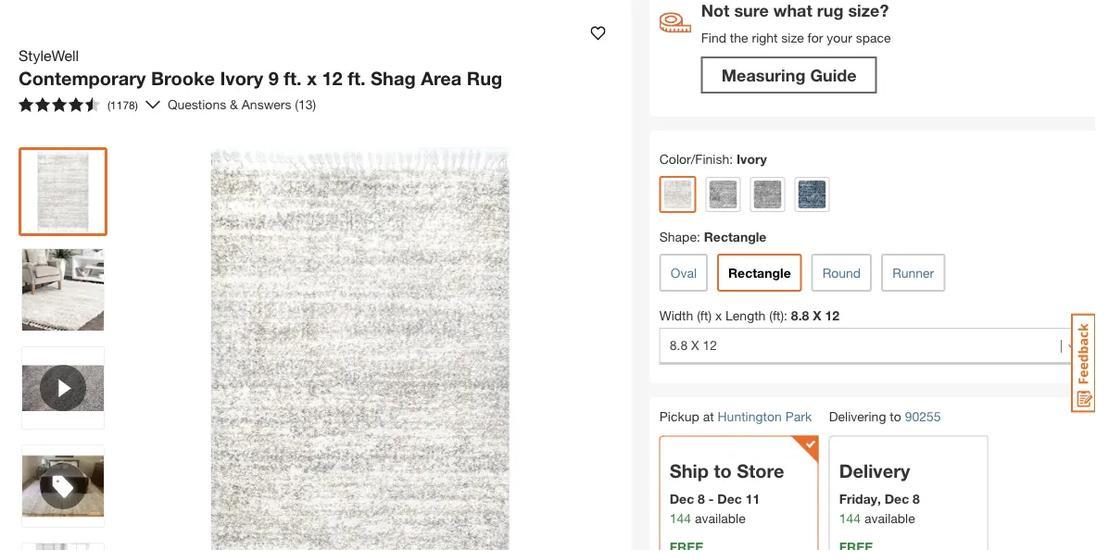 Task type: describe. For each thing, give the bounding box(es) containing it.
11
[[746, 491, 760, 507]]

not
[[701, 0, 730, 20]]

delivery friday, dec 8 144 available
[[839, 460, 920, 526]]

1 horizontal spatial x
[[813, 308, 822, 323]]

huntington park button
[[718, 409, 812, 424]]

delivery
[[839, 460, 910, 482]]

measuring guide
[[722, 65, 857, 85]]

stylewell link
[[19, 44, 86, 67]]

questions
[[168, 97, 226, 112]]

ivory stylewell area rugs kkel04a 9012 31 hotspot.0 image
[[22, 446, 104, 527]]

color/finish : ivory
[[660, 151, 767, 166]]

runner button
[[882, 254, 946, 292]]

what
[[774, 0, 813, 20]]

shape : rectangle
[[660, 229, 767, 244]]

round
[[823, 265, 861, 280]]

: for shape
[[697, 229, 700, 244]]

icon image
[[660, 12, 692, 33]]

x inside stylewell contemporary brooke ivory 9 ft. x 12 ft. shag area rug
[[307, 67, 317, 89]]

ivory stylewell area rugs kkel04a 9012 e1.1 image
[[22, 249, 104, 331]]

ship to store dec 8 - dec 11 144 available
[[670, 460, 784, 526]]

8.8 x 12 button
[[660, 328, 1087, 365]]

color/finish
[[660, 151, 730, 166]]

2 (ft) from the left
[[769, 308, 784, 323]]

contemporary
[[19, 67, 146, 89]]

delivering
[[829, 409, 886, 424]]

(1178) button
[[11, 90, 145, 120]]

oval button
[[660, 254, 708, 292]]

12 inside stylewell contemporary brooke ivory 9 ft. x 12 ft. shag area rug
[[322, 67, 343, 89]]

8 inside delivery friday, dec 8 144 available
[[913, 491, 920, 507]]

8.8 inside button
[[670, 338, 688, 353]]

ivory stylewell area rugs kkel04a 9012 40.2 image
[[22, 544, 104, 550]]

2 ft. from the left
[[348, 67, 366, 89]]

2 dec from the left
[[718, 491, 742, 507]]

90255 link
[[905, 407, 941, 427]]

width
[[660, 308, 694, 323]]

stylewell
[[19, 47, 79, 64]]

shag
[[371, 67, 416, 89]]

round button
[[812, 254, 872, 292]]

pickup at huntington park
[[660, 409, 812, 424]]

for
[[808, 30, 823, 45]]

rectangle button
[[717, 254, 802, 292]]

(1178)
[[108, 99, 138, 112]]

ivory stylewell area rugs kkel04a 9012 64.0 image
[[22, 151, 104, 233]]

measuring
[[722, 65, 806, 85]]

guide
[[810, 65, 857, 85]]

2 horizontal spatial 12
[[825, 308, 840, 323]]

find
[[701, 30, 727, 45]]

8 inside ship to store dec 8 - dec 11 144 available
[[698, 491, 705, 507]]

ivory image
[[664, 181, 692, 208]]

9
[[268, 67, 279, 89]]

park
[[786, 409, 812, 424]]

1 horizontal spatial ivory
[[737, 151, 767, 166]]

gray image
[[710, 181, 737, 208]]

right
[[752, 30, 778, 45]]

90255
[[905, 409, 941, 424]]

size
[[782, 30, 804, 45]]

rug
[[817, 0, 844, 20]]

6320692539112 image
[[22, 348, 104, 429]]

not sure what rug size? find the right size for your space
[[701, 0, 891, 45]]

8.8 x 12
[[670, 338, 717, 353]]



Task type: vqa. For each thing, say whether or not it's contained in the screenshot.
Review
no



Task type: locate. For each thing, give the bounding box(es) containing it.
: for color/finish
[[730, 151, 733, 166]]

1 8 from the left
[[698, 491, 705, 507]]

sure
[[734, 0, 769, 20]]

dec down delivery
[[885, 491, 909, 507]]

2 8 from the left
[[913, 491, 920, 507]]

pickup
[[660, 409, 700, 424]]

0 vertical spatial :
[[730, 151, 733, 166]]

(13)
[[295, 97, 316, 112]]

1 horizontal spatial ft.
[[348, 67, 366, 89]]

at
[[703, 409, 714, 424]]

8 left - in the bottom of the page
[[698, 491, 705, 507]]

1 vertical spatial rectangle
[[728, 265, 791, 280]]

to right the ship at the bottom
[[714, 460, 732, 482]]

size?
[[848, 0, 889, 20]]

8.8
[[791, 308, 809, 323], [670, 338, 688, 353]]

store
[[737, 460, 784, 482]]

2 available from the left
[[865, 511, 915, 526]]

1 horizontal spatial (ft)
[[769, 308, 784, 323]]

ft.
[[284, 67, 302, 89], [348, 67, 366, 89]]

blue image
[[799, 181, 826, 208]]

x down width
[[691, 338, 699, 353]]

1 vertical spatial :
[[697, 229, 700, 244]]

ft. right 9
[[284, 67, 302, 89]]

:
[[730, 151, 733, 166], [697, 229, 700, 244], [784, 308, 788, 323]]

x inside button
[[691, 338, 699, 353]]

dec inside delivery friday, dec 8 144 available
[[885, 491, 909, 507]]

0 vertical spatial ivory
[[220, 67, 263, 89]]

1 horizontal spatial x
[[715, 308, 722, 323]]

0 horizontal spatial 8
[[698, 491, 705, 507]]

2 144 from the left
[[839, 511, 861, 526]]

1 vertical spatial x
[[691, 338, 699, 353]]

1 horizontal spatial available
[[865, 511, 915, 526]]

your
[[827, 30, 852, 45]]

0 horizontal spatial to
[[714, 460, 732, 482]]

ship
[[670, 460, 709, 482]]

: up gray "icon"
[[730, 151, 733, 166]]

144 down the ship at the bottom
[[670, 511, 691, 526]]

1 vertical spatial ivory
[[737, 151, 767, 166]]

(ft) right width
[[697, 308, 712, 323]]

0 horizontal spatial x
[[307, 67, 317, 89]]

12 down width (ft) x length (ft) : 8.8 x 12
[[703, 338, 717, 353]]

1 horizontal spatial to
[[890, 409, 902, 424]]

1 vertical spatial 12
[[825, 308, 840, 323]]

1 dec from the left
[[670, 491, 694, 507]]

dec down the ship at the bottom
[[670, 491, 694, 507]]

friday,
[[839, 491, 881, 507]]

0 horizontal spatial available
[[695, 511, 746, 526]]

x left the length
[[715, 308, 722, 323]]

2 horizontal spatial :
[[784, 308, 788, 323]]

0 vertical spatial x
[[813, 308, 822, 323]]

0 horizontal spatial ivory
[[220, 67, 263, 89]]

to left 90255
[[890, 409, 902, 424]]

0 horizontal spatial ft.
[[284, 67, 302, 89]]

0 horizontal spatial 144
[[670, 511, 691, 526]]

&
[[230, 97, 238, 112]]

x
[[307, 67, 317, 89], [715, 308, 722, 323]]

1 horizontal spatial 8.8
[[791, 308, 809, 323]]

(ft)
[[697, 308, 712, 323], [769, 308, 784, 323]]

0 vertical spatial 8.8
[[791, 308, 809, 323]]

4.5 stars image
[[19, 97, 100, 112]]

available down - in the bottom of the page
[[695, 511, 746, 526]]

to
[[890, 409, 902, 424], [714, 460, 732, 482]]

dec
[[670, 491, 694, 507], [718, 491, 742, 507], [885, 491, 909, 507]]

huntington
[[718, 409, 782, 424]]

rectangle
[[704, 229, 767, 244], [728, 265, 791, 280]]

rectangle inside button
[[728, 265, 791, 280]]

0 horizontal spatial 12
[[322, 67, 343, 89]]

measuring guide button
[[701, 56, 877, 94]]

x
[[813, 308, 822, 323], [691, 338, 699, 353]]

ft. left shag
[[348, 67, 366, 89]]

runner
[[893, 265, 934, 280]]

the
[[730, 30, 748, 45]]

144 down friday,
[[839, 511, 861, 526]]

3 dec from the left
[[885, 491, 909, 507]]

ivory inside stylewell contemporary brooke ivory 9 ft. x 12 ft. shag area rug
[[220, 67, 263, 89]]

stylewell contemporary brooke ivory 9 ft. x 12 ft. shag area rug
[[19, 47, 503, 89]]

144 inside delivery friday, dec 8 144 available
[[839, 511, 861, 526]]

to inside delivering to 90255
[[890, 409, 902, 424]]

-
[[709, 491, 714, 507]]

8.8 down width
[[670, 338, 688, 353]]

2 horizontal spatial dec
[[885, 491, 909, 507]]

0 horizontal spatial dec
[[670, 491, 694, 507]]

x down round button
[[813, 308, 822, 323]]

rectangle down gray "icon"
[[704, 229, 767, 244]]

12 down round button
[[825, 308, 840, 323]]

0 horizontal spatial 8.8
[[670, 338, 688, 353]]

space
[[856, 30, 891, 45]]

to for store
[[714, 460, 732, 482]]

brooke
[[151, 67, 215, 89]]

dec right - in the bottom of the page
[[718, 491, 742, 507]]

1 horizontal spatial 12
[[703, 338, 717, 353]]

0 vertical spatial rectangle
[[704, 229, 767, 244]]

0 vertical spatial to
[[890, 409, 902, 424]]

1 vertical spatial x
[[715, 308, 722, 323]]

12 right 9
[[322, 67, 343, 89]]

144
[[670, 511, 691, 526], [839, 511, 861, 526]]

rug
[[467, 67, 503, 89]]

length
[[726, 308, 766, 323]]

0 horizontal spatial (ft)
[[697, 308, 712, 323]]

to inside ship to store dec 8 - dec 11 144 available
[[714, 460, 732, 482]]

available inside delivery friday, dec 8 144 available
[[865, 511, 915, 526]]

0 horizontal spatial :
[[697, 229, 700, 244]]

questions & answers (13)
[[168, 97, 316, 112]]

ivory up questions & answers (13)
[[220, 67, 263, 89]]

rectangle up width (ft) x length (ft) : 8.8 x 12
[[728, 265, 791, 280]]

width (ft) x length (ft) : 8.8 x 12
[[660, 308, 840, 323]]

feedback link image
[[1071, 313, 1096, 413]]

1 horizontal spatial :
[[730, 151, 733, 166]]

(ft) right the length
[[769, 308, 784, 323]]

1 (ft) from the left
[[697, 308, 712, 323]]

x up (13)
[[307, 67, 317, 89]]

144 inside ship to store dec 8 - dec 11 144 available
[[670, 511, 691, 526]]

: right the length
[[784, 308, 788, 323]]

ivory
[[220, 67, 263, 89], [737, 151, 767, 166]]

8
[[698, 491, 705, 507], [913, 491, 920, 507]]

0 vertical spatial x
[[307, 67, 317, 89]]

1 horizontal spatial 144
[[839, 511, 861, 526]]

1 ft. from the left
[[284, 67, 302, 89]]

ivory up grey icon
[[737, 151, 767, 166]]

1 horizontal spatial 8
[[913, 491, 920, 507]]

available
[[695, 511, 746, 526], [865, 511, 915, 526]]

grey image
[[754, 181, 782, 208]]

oval
[[671, 265, 697, 280]]

0 vertical spatial 12
[[322, 67, 343, 89]]

8 right friday,
[[913, 491, 920, 507]]

shape
[[660, 229, 697, 244]]

2 vertical spatial :
[[784, 308, 788, 323]]

: up oval
[[697, 229, 700, 244]]

12
[[322, 67, 343, 89], [825, 308, 840, 323], [703, 338, 717, 353]]

8.8 right the length
[[791, 308, 809, 323]]

(1178) link
[[11, 90, 160, 120]]

12 inside button
[[703, 338, 717, 353]]

1 vertical spatial to
[[714, 460, 732, 482]]

1 144 from the left
[[670, 511, 691, 526]]

to for 90255
[[890, 409, 902, 424]]

available down friday,
[[865, 511, 915, 526]]

1 horizontal spatial dec
[[718, 491, 742, 507]]

area
[[421, 67, 462, 89]]

2 vertical spatial 12
[[703, 338, 717, 353]]

available inside ship to store dec 8 - dec 11 144 available
[[695, 511, 746, 526]]

0 horizontal spatial x
[[691, 338, 699, 353]]

1 vertical spatial 8.8
[[670, 338, 688, 353]]

answers
[[242, 97, 291, 112]]

delivering to 90255
[[829, 409, 941, 424]]

1 available from the left
[[695, 511, 746, 526]]



